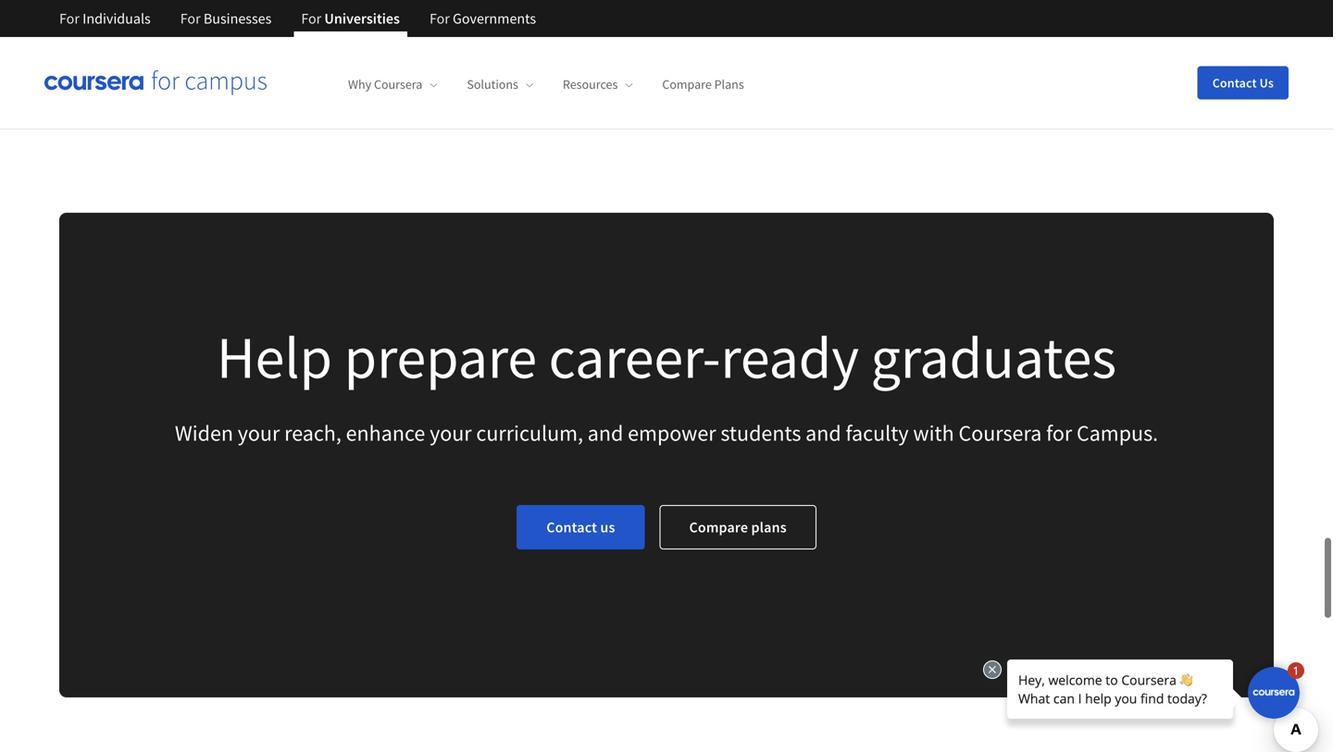 Task type: locate. For each thing, give the bounding box(es) containing it.
1 vertical spatial contact
[[547, 518, 597, 537]]

lecturer
[[181, 29, 233, 48]]

2 your from the left
[[430, 419, 472, 447]]

compare left the plans
[[689, 518, 748, 537]]

solutions link
[[467, 76, 533, 93]]

your
[[238, 419, 280, 447], [430, 419, 472, 447]]

contact inside contact us link
[[547, 518, 597, 537]]

contact us link
[[517, 505, 645, 550]]

compare for compare plans
[[689, 518, 748, 537]]

for for governments
[[430, 9, 450, 28]]

1 horizontal spatial your
[[430, 419, 472, 447]]

widen your reach, enhance your curriculum, and empower students and faculty with coursera for campus.
[[175, 419, 1158, 447]]

0 vertical spatial compare
[[662, 76, 712, 93]]

contact left the us
[[1213, 75, 1257, 91]]

for universities
[[301, 9, 400, 28]]

compare left plans
[[662, 76, 712, 93]]

3 for from the left
[[301, 9, 322, 28]]

coursera left for
[[959, 419, 1042, 447]]

coursera
[[374, 76, 423, 93], [959, 419, 1042, 447]]

faculty
[[846, 419, 909, 447]]

0 horizontal spatial your
[[238, 419, 280, 447]]

enhance
[[346, 419, 425, 447]]

0 vertical spatial coursera
[[374, 76, 423, 93]]

1 horizontal spatial contact
[[1213, 75, 1257, 91]]

for left individuals
[[59, 9, 80, 28]]

for
[[59, 9, 80, 28], [180, 9, 201, 28], [301, 9, 322, 28], [430, 9, 450, 28]]

1 vertical spatial compare
[[689, 518, 748, 537]]

individuals
[[82, 9, 151, 28]]

0 horizontal spatial contact
[[547, 518, 597, 537]]

for for individuals
[[59, 9, 80, 28]]

1 vertical spatial coursera
[[959, 419, 1042, 447]]

and
[[236, 29, 260, 48], [588, 419, 623, 447], [806, 419, 841, 447]]

compare inside compare plans link
[[689, 518, 748, 537]]

1 horizontal spatial and
[[588, 419, 623, 447]]

contact for contact us
[[1213, 75, 1257, 91]]

contact inside contact us button
[[1213, 75, 1257, 91]]

compare plans
[[689, 518, 787, 537]]

for up the project
[[301, 9, 322, 28]]

resources link
[[563, 76, 633, 93]]

for left governments
[[430, 9, 450, 28]]

and left empower
[[588, 419, 623, 447]]

0 vertical spatial contact
[[1213, 75, 1257, 91]]

ready
[[721, 320, 859, 394]]

and left 'faculty'
[[806, 419, 841, 447]]

and left it
[[236, 29, 260, 48]]

businesses
[[204, 9, 272, 28]]

students
[[721, 419, 801, 447]]

your left reach,
[[238, 419, 280, 447]]

us
[[1260, 75, 1274, 91]]

contact
[[1213, 75, 1257, 91], [547, 518, 597, 537]]

why coursera
[[348, 76, 423, 93]]

why
[[348, 76, 371, 93]]

contact us button
[[1198, 66, 1289, 100]]

for individuals
[[59, 9, 151, 28]]

2 for from the left
[[180, 9, 201, 28]]

4 for from the left
[[430, 9, 450, 28]]

banner navigation
[[44, 0, 551, 37]]

coursera right why
[[374, 76, 423, 93]]

your right enhance
[[430, 419, 472, 447]]

us
[[600, 518, 615, 537]]

compare
[[662, 76, 712, 93], [689, 518, 748, 537]]

reach,
[[284, 419, 342, 447]]

1 horizontal spatial coursera
[[959, 419, 1042, 447]]

contact for contact us
[[547, 518, 597, 537]]

contact left us
[[547, 518, 597, 537]]

1 for from the left
[[59, 9, 80, 28]]

lecturer and it project manager
[[181, 29, 379, 48]]

prepare
[[344, 320, 537, 394]]

for for universities
[[301, 9, 322, 28]]

it
[[263, 29, 275, 48]]

for up lecturer
[[180, 9, 201, 28]]

why coursera link
[[348, 76, 437, 93]]



Task type: vqa. For each thing, say whether or not it's contained in the screenshot.
'ENGLISH'
no



Task type: describe. For each thing, give the bounding box(es) containing it.
manager
[[324, 29, 379, 48]]

empower
[[628, 419, 716, 447]]

help prepare career-ready graduates
[[217, 320, 1117, 394]]

governments
[[453, 9, 536, 28]]

0 horizontal spatial and
[[236, 29, 260, 48]]

coursera for campus image
[[44, 70, 267, 96]]

compare for compare plans
[[662, 76, 712, 93]]

graduates
[[871, 320, 1117, 394]]

plans
[[714, 76, 744, 93]]

contact us
[[1213, 75, 1274, 91]]

help
[[217, 320, 332, 394]]

for for businesses
[[180, 9, 201, 28]]

widen
[[175, 419, 233, 447]]

solutions
[[467, 76, 518, 93]]

plans
[[751, 518, 787, 537]]

for
[[1046, 419, 1072, 447]]

campus.
[[1077, 419, 1158, 447]]

for governments
[[430, 9, 536, 28]]

resources
[[563, 76, 618, 93]]

compare plans link
[[660, 505, 816, 550]]

project
[[278, 29, 321, 48]]

curriculum,
[[476, 419, 583, 447]]

for businesses
[[180, 9, 272, 28]]

career-
[[549, 320, 721, 394]]

2 horizontal spatial and
[[806, 419, 841, 447]]

0 horizontal spatial coursera
[[374, 76, 423, 93]]

contact us
[[547, 518, 615, 537]]

compare plans link
[[662, 76, 744, 93]]

with
[[913, 419, 954, 447]]

ivey business school image
[[59, 0, 152, 44]]

universities
[[324, 9, 400, 28]]

1 your from the left
[[238, 419, 280, 447]]

compare plans
[[662, 76, 744, 93]]



